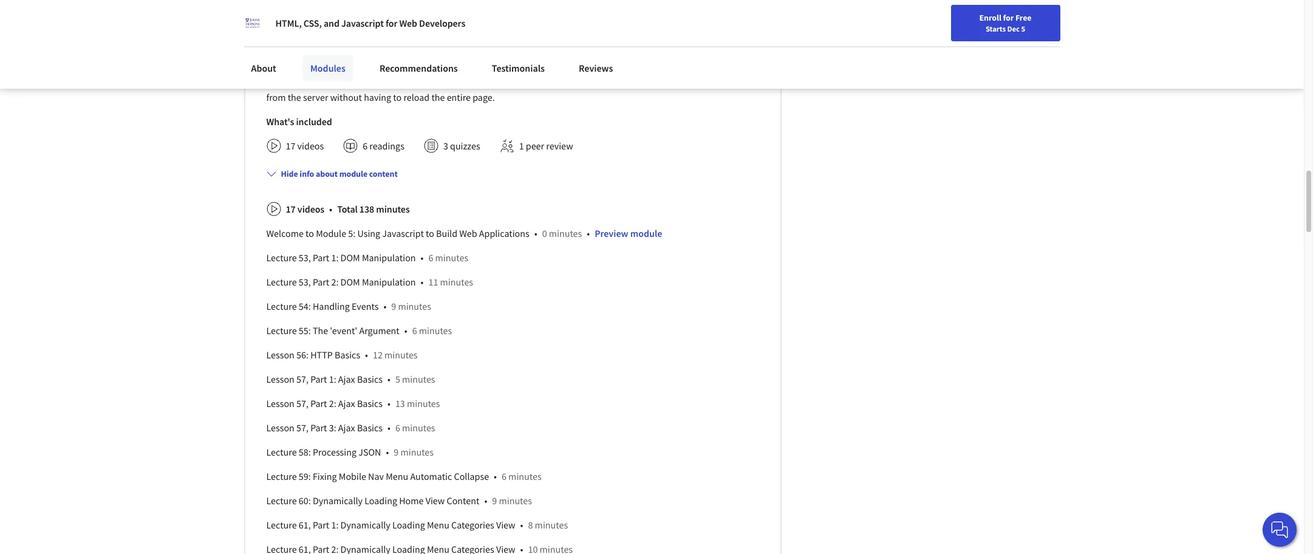 Task type: vqa. For each thing, say whether or not it's contained in the screenshot.


Task type: locate. For each thing, give the bounding box(es) containing it.
ajax inside in this module, we are going to take all those newly learned javascript language skills and learn how to utilize them within the context of a web page. we'll start by learning how to properly manipulate the web page components using the javascript document object model api. we will then move on to learning one of the most popular ways of serving up data to a web site - ajax. we'll learn about the protocol that the language of the web speaks in (http), how to set up and handle ajax requests and responses, as well as how to process json data. we'll finish the module by connecting our restaurant web site from module 3 to a real backend service that will allow us to pull the data for the restaurant menu dynamically from the server without having to reload the entire page.
[[266, 62, 283, 74]]

how up components
[[653, 3, 670, 16]]

1 vertical spatial videos
[[298, 203, 325, 215]]

1 57, from the top
[[297, 373, 309, 385]]

about
[[251, 62, 276, 74]]

johns hopkins university image
[[244, 15, 261, 32]]

6 down "13"
[[396, 422, 400, 434]]

view
[[426, 494, 445, 507], [496, 519, 516, 531]]

0 vertical spatial 57,
[[297, 373, 309, 385]]

2 dom from the top
[[341, 276, 360, 288]]

0 vertical spatial 17 videos
[[286, 140, 324, 152]]

total
[[337, 203, 358, 215]]

ajax left requests
[[266, 62, 283, 74]]

2 horizontal spatial for
[[1004, 12, 1014, 23]]

1 horizontal spatial by
[[630, 62, 640, 74]]

1 horizontal spatial learn
[[630, 3, 651, 16]]

lesson 56: http basics • 12 minutes
[[266, 349, 418, 361]]

0 vertical spatial 17
[[286, 140, 296, 152]]

0 vertical spatial manipulation
[[362, 251, 416, 264]]

1 horizontal spatial learning
[[527, 33, 560, 45]]

serving
[[693, 33, 723, 45]]

lesson for lesson 57, part 3: ajax basics
[[266, 422, 295, 434]]

to
[[382, 3, 391, 16], [672, 3, 681, 16], [483, 18, 491, 30], [516, 33, 525, 45], [266, 47, 275, 59], [677, 47, 685, 59], [445, 62, 453, 74], [362, 76, 371, 89], [534, 76, 543, 89], [393, 91, 402, 103], [306, 227, 314, 239], [426, 227, 434, 239]]

learning
[[428, 18, 461, 30], [527, 33, 560, 45]]

9 up argument
[[391, 300, 396, 312]]

json up nav
[[359, 446, 381, 458]]

without
[[330, 91, 362, 103]]

1 53, from the top
[[299, 251, 311, 264]]

manipulation up lecture 53, part 2: dom manipulation • 11 minutes on the left of page
[[362, 251, 416, 264]]

0 horizontal spatial 3
[[356, 76, 360, 89]]

dynamically down lecture 60: dynamically loading home view content • 9 minutes
[[341, 519, 391, 531]]

them
[[709, 3, 731, 16]]

recommendations
[[380, 62, 458, 74]]

17 videos inside info about module content element
[[286, 203, 325, 215]]

restaurant up 'dynamically'
[[705, 62, 747, 74]]

59:
[[299, 470, 311, 482]]

5 lecture from the top
[[266, 446, 297, 458]]

menu right nav
[[386, 470, 408, 482]]

manipulate
[[530, 18, 576, 30]]

1 vertical spatial loading
[[393, 519, 425, 531]]

what's
[[266, 115, 294, 127]]

0 horizontal spatial 5
[[396, 373, 400, 385]]

1 vertical spatial web
[[460, 227, 477, 239]]

1 as from the left
[[385, 62, 394, 74]]

60:
[[299, 494, 311, 507]]

manipulation for lecture 53, part 2: dom manipulation
[[362, 276, 416, 288]]

part for lecture 53, part 1: dom manipulation
[[313, 251, 330, 264]]

as
[[385, 62, 394, 74], [415, 62, 424, 74]]

2 vertical spatial module
[[631, 227, 663, 239]]

build
[[436, 227, 458, 239]]

will up protocol
[[442, 33, 456, 45]]

1 vertical spatial menu
[[427, 519, 450, 531]]

1 vertical spatial page.
[[473, 91, 495, 103]]

61,
[[299, 519, 311, 531]]

web up requests
[[284, 47, 301, 59]]

page. right entire
[[473, 91, 495, 103]]

manipulation for lecture 53, part 1: dom manipulation
[[362, 251, 416, 264]]

learning down those
[[428, 18, 461, 30]]

the up finish
[[551, 47, 564, 59]]

1 horizontal spatial 3
[[444, 140, 448, 152]]

-
[[319, 47, 322, 59]]

1 horizontal spatial we'll
[[536, 62, 555, 74]]

on
[[504, 33, 514, 45]]

2 57, from the top
[[297, 397, 309, 409]]

3 inside in this module, we are going to take all those newly learned javascript language skills and learn how to utilize them within the context of a web page. we'll start by learning how to properly manipulate the web page components using the javascript document object model api. we will then move on to learning one of the most popular ways of serving up data to a web site - ajax. we'll learn about the protocol that the language of the web speaks in (http), how to set up and handle ajax requests and responses, as well as how to process json data. we'll finish the module by connecting our restaurant web site from module 3 to a real backend service that will allow us to pull the data for the restaurant menu dynamically from the server without having to reload the entire page.
[[356, 76, 360, 89]]

2 vertical spatial 9
[[492, 494, 497, 507]]

•
[[329, 203, 333, 215], [535, 227, 538, 239], [587, 227, 590, 239], [421, 251, 424, 264], [421, 276, 424, 288], [384, 300, 387, 312], [405, 324, 408, 336], [365, 349, 368, 361], [388, 373, 391, 385], [388, 397, 391, 409], [388, 422, 391, 434], [386, 446, 389, 458], [494, 470, 497, 482], [485, 494, 488, 507], [521, 519, 523, 531]]

53, down welcome
[[299, 251, 311, 264]]

0 vertical spatial 3
[[356, 76, 360, 89]]

0 vertical spatial 2:
[[331, 276, 339, 288]]

basics left "13"
[[357, 397, 383, 409]]

53, up 54:
[[299, 276, 311, 288]]

0 horizontal spatial site
[[286, 76, 300, 89]]

in
[[266, 3, 274, 16]]

0 vertical spatial 5
[[1022, 24, 1026, 33]]

lesson 57, part 1: ajax basics • 5 minutes
[[266, 373, 435, 385]]

skills
[[590, 3, 611, 16]]

0 vertical spatial 53,
[[299, 251, 311, 264]]

object
[[354, 33, 381, 45]]

we'll up responses,
[[345, 47, 365, 59]]

json inside in this module, we are going to take all those newly learned javascript language skills and learn how to utilize them within the context of a web page. we'll start by learning how to properly manipulate the web page components using the javascript document object model api. we will then move on to learning one of the most popular ways of serving up data to a web site - ajax. we'll learn about the protocol that the language of the web speaks in (http), how to set up and handle ajax requests and responses, as well as how to process json data. we'll finish the module by connecting our restaurant web site from module 3 to a real backend service that will allow us to pull the data for the restaurant menu dynamically from the server without having to reload the entire page.
[[488, 62, 511, 74]]

module down in
[[597, 62, 628, 74]]

1 lecture from the top
[[266, 251, 297, 264]]

lesson for lesson 57, part 2: ajax basics
[[266, 397, 295, 409]]

1 vertical spatial from
[[266, 91, 286, 103]]

language
[[551, 3, 588, 16], [501, 47, 539, 59]]

3 lecture from the top
[[266, 300, 297, 312]]

1 vertical spatial 1:
[[329, 373, 336, 385]]

dom for 1:
[[341, 251, 360, 264]]

module,
[[293, 3, 327, 16]]

ajax for lesson 57, part 1: ajax basics
[[338, 373, 355, 385]]

module left 5:
[[316, 227, 346, 239]]

1 horizontal spatial json
[[488, 62, 511, 74]]

1 horizontal spatial restaurant
[[705, 62, 747, 74]]

2 lesson from the top
[[266, 373, 295, 385]]

all
[[412, 3, 422, 16]]

1 vertical spatial restaurant
[[626, 76, 668, 89]]

0 horizontal spatial menu
[[386, 470, 408, 482]]

0 horizontal spatial for
[[386, 17, 398, 29]]

1 vertical spatial module
[[339, 168, 368, 179]]

5 right dec
[[1022, 24, 1026, 33]]

1 vertical spatial 17 videos
[[286, 203, 325, 215]]

about inside dropdown button
[[316, 168, 338, 179]]

within
[[733, 3, 758, 16]]

1 vertical spatial we'll
[[536, 62, 555, 74]]

1 vertical spatial 57,
[[297, 397, 309, 409]]

1 manipulation from the top
[[362, 251, 416, 264]]

None search field
[[173, 8, 465, 32]]

from up server
[[302, 76, 321, 89]]

2 horizontal spatial module
[[631, 227, 663, 239]]

part for lesson 57, part 3: ajax basics
[[311, 422, 327, 434]]

we'll up pull
[[536, 62, 555, 74]]

learn down object
[[367, 47, 388, 59]]

0 horizontal spatial learn
[[367, 47, 388, 59]]

the down speaks
[[582, 62, 595, 74]]

up right set
[[701, 47, 712, 59]]

4 lesson from the top
[[266, 422, 295, 434]]

2 vertical spatial a
[[373, 76, 378, 89]]

basics for lesson 57, part 2: ajax basics
[[357, 397, 383, 409]]

modules
[[310, 62, 346, 74]]

53,
[[299, 251, 311, 264], [299, 276, 311, 288]]

quizzes
[[450, 140, 480, 152]]

html, css, and javascript for web developers
[[276, 17, 466, 29]]

1 vertical spatial learn
[[367, 47, 388, 59]]

dom down 5:
[[341, 251, 360, 264]]

in
[[615, 47, 623, 59]]

hide
[[281, 168, 298, 179]]

2: for dom
[[331, 276, 339, 288]]

lecture for lecture 53, part 2: dom manipulation
[[266, 276, 297, 288]]

0 vertical spatial json
[[488, 62, 511, 74]]

0 vertical spatial videos
[[298, 140, 324, 152]]

0 vertical spatial page.
[[350, 18, 372, 30]]

1 vertical spatial about
[[316, 168, 338, 179]]

hide info about module content button
[[262, 163, 403, 185]]

find your new career
[[967, 14, 1044, 25]]

data down reviews
[[577, 76, 596, 89]]

module
[[597, 62, 628, 74], [339, 168, 368, 179], [631, 227, 663, 239]]

web right build
[[460, 227, 477, 239]]

module right preview
[[631, 227, 663, 239]]

3
[[356, 76, 360, 89], [444, 140, 448, 152]]

2 53, from the top
[[299, 276, 311, 288]]

preview module link
[[595, 227, 663, 239]]

speaks
[[585, 47, 613, 59]]

json inside info about module content element
[[359, 446, 381, 458]]

lecture for lecture 53, part 1: dom manipulation
[[266, 251, 297, 264]]

dynamically down fixing
[[313, 494, 363, 507]]

0 vertical spatial data
[[738, 33, 756, 45]]

context
[[282, 18, 312, 30]]

dynamically
[[695, 76, 745, 89]]

lecture for lecture 54: handling events
[[266, 300, 297, 312]]

move
[[479, 33, 502, 45]]

2 vertical spatial 1:
[[331, 519, 339, 531]]

2 horizontal spatial a
[[373, 76, 378, 89]]

0 vertical spatial loading
[[365, 494, 397, 507]]

of up set
[[683, 33, 692, 45]]

lesson 57, part 2: ajax basics • 13 minutes
[[266, 397, 440, 409]]

loading
[[365, 494, 397, 507], [393, 519, 425, 531]]

ajax for lesson 57, part 2: ajax basics
[[338, 397, 355, 409]]

for up dec
[[1004, 12, 1014, 23]]

6 lecture from the top
[[266, 470, 297, 482]]

1 lesson from the top
[[266, 349, 295, 361]]

1 dom from the top
[[341, 251, 360, 264]]

138
[[360, 203, 374, 215]]

json up allow
[[488, 62, 511, 74]]

2: up handling
[[331, 276, 339, 288]]

2 as from the left
[[415, 62, 424, 74]]

1: for ajax
[[329, 373, 336, 385]]

then
[[458, 33, 477, 45]]

1 horizontal spatial for
[[598, 76, 609, 89]]

1 horizontal spatial about
[[390, 47, 414, 59]]

1 vertical spatial up
[[701, 47, 712, 59]]

menu
[[386, 470, 408, 482], [427, 519, 450, 531]]

0 horizontal spatial by
[[416, 18, 426, 30]]

12
[[373, 349, 383, 361]]

1 horizontal spatial 5
[[1022, 24, 1026, 33]]

we'll
[[345, 47, 365, 59], [536, 62, 555, 74]]

module up without
[[323, 76, 354, 89]]

8 lecture from the top
[[266, 519, 297, 531]]

• up lesson 57, part 2: ajax basics • 13 minutes
[[388, 373, 391, 385]]

lesson 57, part 3: ajax basics • 6 minutes
[[266, 422, 435, 434]]

1 vertical spatial dynamically
[[341, 519, 391, 531]]

2 17 videos from the top
[[286, 203, 325, 215]]

5 inside enroll for free starts dec 5
[[1022, 24, 1026, 33]]

lecture for lecture 60: dynamically loading home view content
[[266, 494, 297, 507]]

1 vertical spatial data
[[577, 76, 596, 89]]

• right the collapse
[[494, 470, 497, 482]]

1 horizontal spatial a
[[324, 18, 329, 30]]

the down in
[[266, 18, 280, 30]]

part for lecture 53, part 2: dom manipulation
[[313, 276, 330, 288]]

to down responses,
[[362, 76, 371, 89]]

protocol
[[431, 47, 465, 59]]

from up 'what's'
[[266, 91, 286, 103]]

0 horizontal spatial web
[[399, 17, 417, 29]]

0 vertical spatial we'll
[[345, 47, 365, 59]]

videos down info
[[298, 203, 325, 215]]

to right welcome
[[306, 227, 314, 239]]

7 lecture from the top
[[266, 494, 297, 507]]

1 videos from the top
[[298, 140, 324, 152]]

1 horizontal spatial site
[[303, 47, 317, 59]]

about inside in this module, we are going to take all those newly learned javascript language skills and learn how to utilize them within the context of a web page. we'll start by learning how to properly manipulate the web page components using the javascript document object model api. we will then move on to learning one of the most popular ways of serving up data to a web site - ajax. we'll learn about the protocol that the language of the web speaks in (http), how to set up and handle ajax requests and responses, as well as how to process json data. we'll finish the module by connecting our restaurant web site from module 3 to a real backend service that will allow us to pull the data for the restaurant menu dynamically from the server without having to reload the entire page.
[[390, 47, 414, 59]]

1 vertical spatial 5
[[396, 373, 400, 385]]

1 vertical spatial 9
[[394, 446, 399, 458]]

testimonials
[[492, 62, 545, 74]]

2 17 from the top
[[286, 203, 296, 215]]

• down welcome to module 5: using javascript to build web applications • 0 minutes • preview module
[[421, 251, 424, 264]]

basics for lesson 57, part 3: ajax basics
[[357, 422, 383, 434]]

1: for dom
[[331, 251, 339, 264]]

2 lecture from the top
[[266, 276, 297, 288]]

about
[[390, 47, 414, 59], [316, 168, 338, 179]]

the down move
[[486, 47, 499, 59]]

web down take
[[399, 17, 417, 29]]

57, for 1:
[[297, 373, 309, 385]]

that
[[467, 47, 484, 59], [464, 76, 481, 89]]

57, for 2:
[[297, 397, 309, 409]]

0 horizontal spatial json
[[359, 446, 381, 458]]

1 horizontal spatial language
[[551, 3, 588, 16]]

up up handle
[[725, 33, 736, 45]]

53, for 2:
[[299, 276, 311, 288]]

web inside info about module content element
[[460, 227, 477, 239]]

as right the well
[[415, 62, 424, 74]]

will left allow
[[483, 76, 497, 89]]

for up model
[[386, 17, 398, 29]]

2 videos from the top
[[298, 203, 325, 215]]

welcome
[[266, 227, 304, 239]]

0 vertical spatial learning
[[428, 18, 461, 30]]

17 videos
[[286, 140, 324, 152], [286, 203, 325, 215]]

site left -
[[303, 47, 317, 59]]

data up handle
[[738, 33, 756, 45]]

javascript right using
[[382, 227, 424, 239]]

loading down nav
[[365, 494, 397, 507]]

0 horizontal spatial about
[[316, 168, 338, 179]]

starts
[[986, 24, 1006, 33]]

by down (http),
[[630, 62, 640, 74]]

of up the testimonials
[[541, 47, 549, 59]]

peer
[[526, 140, 545, 152]]

for down reviews
[[598, 76, 609, 89]]

1 vertical spatial site
[[286, 76, 300, 89]]

ajax right 3:
[[338, 422, 355, 434]]

basics down 12
[[357, 373, 383, 385]]

page. up object
[[350, 18, 372, 30]]

2: for ajax
[[329, 397, 336, 409]]

json
[[488, 62, 511, 74], [359, 446, 381, 458]]

to right on
[[516, 33, 525, 45]]

info
[[300, 168, 314, 179]]

of right the one
[[579, 33, 587, 45]]

site down requests
[[286, 76, 300, 89]]

and down ajax.
[[322, 62, 338, 74]]

9 for lecture 54: handling events
[[391, 300, 396, 312]]

by up api.
[[416, 18, 426, 30]]

part for lesson 57, part 2: ajax basics
[[311, 397, 327, 409]]

1 horizontal spatial module
[[597, 62, 628, 74]]

0 vertical spatial about
[[390, 47, 414, 59]]

• right the events
[[384, 300, 387, 312]]

connecting
[[642, 62, 687, 74]]

model
[[383, 33, 408, 45]]

0 vertical spatial module
[[323, 76, 354, 89]]

and up page
[[613, 3, 628, 16]]

1 horizontal spatial will
[[483, 76, 497, 89]]

2: up 3:
[[329, 397, 336, 409]]

1 vertical spatial manipulation
[[362, 276, 416, 288]]

pull
[[545, 76, 560, 89]]

we
[[428, 33, 440, 45]]

1 horizontal spatial up
[[725, 33, 736, 45]]

1 vertical spatial will
[[483, 76, 497, 89]]

0 horizontal spatial restaurant
[[626, 76, 668, 89]]

view right home
[[426, 494, 445, 507]]

ajax.
[[324, 47, 343, 59]]

1 horizontal spatial menu
[[427, 519, 450, 531]]

2 manipulation from the top
[[362, 276, 416, 288]]

4 lecture from the top
[[266, 324, 297, 336]]

0 vertical spatial 1:
[[331, 251, 339, 264]]

module left "content"
[[339, 168, 368, 179]]

0 horizontal spatial a
[[277, 47, 282, 59]]

about link
[[244, 55, 284, 81]]

0 vertical spatial a
[[324, 18, 329, 30]]

content
[[447, 494, 480, 507]]

0 vertical spatial 9
[[391, 300, 396, 312]]

and down we
[[324, 17, 340, 29]]

free
[[1016, 12, 1032, 23]]

9 right content
[[492, 494, 497, 507]]

testimonials link
[[485, 55, 552, 81]]

0 vertical spatial learn
[[630, 3, 651, 16]]

collapse
[[454, 470, 489, 482]]

0
[[542, 227, 547, 239]]

as up real
[[385, 62, 394, 74]]

ajax up lesson 57, part 3: ajax basics • 6 minutes
[[338, 397, 355, 409]]

3 57, from the top
[[297, 422, 309, 434]]

menu left 'categories'
[[427, 519, 450, 531]]

server
[[303, 91, 328, 103]]

1 horizontal spatial as
[[415, 62, 424, 74]]

0 vertical spatial from
[[302, 76, 321, 89]]

basics
[[335, 349, 360, 361], [357, 373, 383, 385], [357, 397, 383, 409], [357, 422, 383, 434]]

data.
[[513, 62, 534, 74]]

manipulation down lecture 53, part 1: dom manipulation • 6 minutes
[[362, 276, 416, 288]]

videos down included
[[298, 140, 324, 152]]

dom up lecture 54: handling events • 9 minutes
[[341, 276, 360, 288]]

1 vertical spatial 2:
[[329, 397, 336, 409]]

hide info about module content
[[281, 168, 398, 179]]

1 horizontal spatial view
[[496, 519, 516, 531]]

about right info
[[316, 168, 338, 179]]

3 lesson from the top
[[266, 397, 295, 409]]

1 horizontal spatial web
[[460, 227, 477, 239]]

part for lesson 57, part 1: ajax basics
[[311, 373, 327, 385]]

restaurant down "connecting"
[[626, 76, 668, 89]]

site
[[303, 47, 317, 59], [286, 76, 300, 89]]

1 vertical spatial language
[[501, 47, 539, 59]]

for inside enroll for free starts dec 5
[[1004, 12, 1014, 23]]



Task type: describe. For each thing, give the bounding box(es) containing it.
11
[[429, 276, 438, 288]]

allow
[[499, 76, 521, 89]]

• up lecture 59: fixing mobile nav menu automatic collapse • 6 minutes
[[386, 446, 389, 458]]

lecture 54: handling events • 9 minutes
[[266, 300, 431, 312]]

set
[[687, 47, 699, 59]]

chat with us image
[[1271, 520, 1290, 540]]

dom for 2:
[[341, 276, 360, 288]]

lecture for lecture 55: the 'event' argument
[[266, 324, 297, 336]]

web down about
[[266, 76, 284, 89]]

dec
[[1008, 24, 1020, 33]]

the down service
[[432, 91, 445, 103]]

1 17 videos from the top
[[286, 140, 324, 152]]

the down skills
[[578, 18, 591, 30]]

us
[[523, 76, 532, 89]]

module inside dropdown button
[[339, 168, 368, 179]]

0 vertical spatial site
[[303, 47, 317, 59]]

how up service
[[426, 62, 443, 74]]

new
[[1003, 14, 1018, 25]]

to left build
[[426, 227, 434, 239]]

• down lesson 57, part 2: ajax basics • 13 minutes
[[388, 422, 391, 434]]

• total 138 minutes
[[329, 203, 410, 215]]

using
[[687, 18, 709, 30]]

• right argument
[[405, 324, 408, 336]]

lecture for lecture 61, part 1: dynamically loading menu categories view
[[266, 519, 297, 531]]

6 right argument
[[412, 324, 417, 336]]

enroll
[[980, 12, 1002, 23]]

lecture for lecture 59: fixing mobile nav menu automatic collapse
[[266, 470, 297, 482]]

• right content
[[485, 494, 488, 507]]

3:
[[329, 422, 336, 434]]

lecture for lecture 58: processing json
[[266, 446, 297, 458]]

1 vertical spatial 3
[[444, 140, 448, 152]]

for inside in this module, we are going to take all those newly learned javascript language skills and learn how to utilize them within the context of a web page. we'll start by learning how to properly manipulate the web page components using the javascript document object model api. we will then move on to learning one of the most popular ways of serving up data to a web site - ajax. we'll learn about the protocol that the language of the web speaks in (http), how to set up and handle ajax requests and responses, as well as how to process json data. we'll finish the module by connecting our restaurant web site from module 3 to a real backend service that will allow us to pull the data for the restaurant menu dynamically from the server without having to reload the entire page.
[[598, 76, 609, 89]]

videos inside info about module content element
[[298, 203, 325, 215]]

lesson for lesson 56: http basics
[[266, 349, 295, 361]]

start
[[396, 18, 414, 30]]

0 vertical spatial up
[[725, 33, 736, 45]]

of down "module,"
[[314, 18, 322, 30]]

basics for lesson 57, part 1: ajax basics
[[357, 373, 383, 385]]

1 vertical spatial by
[[630, 62, 640, 74]]

• left 11
[[421, 276, 424, 288]]

content
[[369, 168, 398, 179]]

3 quizzes
[[444, 140, 480, 152]]

1 horizontal spatial from
[[302, 76, 321, 89]]

service
[[434, 76, 462, 89]]

5 inside info about module content element
[[396, 373, 400, 385]]

javascript inside info about module content element
[[382, 227, 424, 239]]

• left 12
[[365, 349, 368, 361]]

info about module content element
[[262, 158, 759, 554]]

1 vertical spatial learning
[[527, 33, 560, 45]]

javascript up properly
[[507, 3, 549, 16]]

one
[[562, 33, 577, 45]]

lecture 60: dynamically loading home view content • 9 minutes
[[266, 494, 532, 507]]

54:
[[299, 300, 311, 312]]

utilize
[[683, 3, 707, 16]]

review
[[546, 140, 573, 152]]

modules link
[[303, 55, 353, 81]]

• left "13"
[[388, 397, 391, 409]]

0 horizontal spatial up
[[701, 47, 712, 59]]

9 for lecture 58: processing json
[[394, 446, 399, 458]]

we
[[329, 3, 341, 16]]

module inside in this module, we are going to take all those newly learned javascript language skills and learn how to utilize them within the context of a web page. we'll start by learning how to properly manipulate the web page components using the javascript document object model api. we will then move on to learning one of the most popular ways of serving up data to a web site - ajax. we'll learn about the protocol that the language of the web speaks in (http), how to set up and handle ajax requests and responses, as well as how to process json data. we'll finish the module by connecting our restaurant web site from module 3 to a real backend service that will allow us to pull the data for the restaurant menu dynamically from the server without having to reload the entire page.
[[597, 62, 628, 74]]

how up "connecting"
[[657, 47, 675, 59]]

the down them
[[711, 18, 724, 30]]

1 vertical spatial view
[[496, 519, 516, 531]]

those
[[424, 3, 446, 16]]

to down learned
[[483, 18, 491, 30]]

well
[[396, 62, 413, 74]]

to down real
[[393, 91, 402, 103]]

career
[[1020, 14, 1044, 25]]

1 vertical spatial module
[[316, 227, 346, 239]]

0 vertical spatial language
[[551, 3, 588, 16]]

to down protocol
[[445, 62, 453, 74]]

1 17 from the top
[[286, 140, 296, 152]]

lecture 61, part 1: dynamically loading menu categories view • 8 minutes
[[266, 519, 568, 531]]

5:
[[348, 227, 356, 239]]

6 up 11
[[429, 251, 434, 264]]

to up about
[[266, 47, 275, 59]]

take
[[393, 3, 410, 16]]

the down finish
[[562, 76, 576, 89]]

1 vertical spatial that
[[464, 76, 481, 89]]

0 vertical spatial web
[[399, 17, 417, 29]]

0 horizontal spatial data
[[577, 76, 596, 89]]

1: for dynamically
[[331, 519, 339, 531]]

lesson for lesson 57, part 1: ajax basics
[[266, 373, 295, 385]]

events
[[352, 300, 379, 312]]

document
[[310, 33, 352, 45]]

finish
[[557, 62, 580, 74]]

popular
[[627, 33, 659, 45]]

part for lecture 61, part 1: dynamically loading menu categories view
[[313, 519, 330, 531]]

module inside in this module, we are going to take all those newly learned javascript language skills and learn how to utilize them within the context of a web page. we'll start by learning how to properly manipulate the web page components using the javascript document object model api. we will then move on to learning one of the most popular ways of serving up data to a web site - ajax. we'll learn about the protocol that the language of the web speaks in (http), how to set up and handle ajax requests and responses, as well as how to process json data. we'll finish the module by connecting our restaurant web site from module 3 to a real backend service that will allow us to pull the data for the restaurant menu dynamically from the server without having to reload the entire page.
[[323, 76, 354, 89]]

preview
[[595, 227, 629, 239]]

(http),
[[625, 47, 655, 59]]

to right us
[[534, 76, 543, 89]]

our
[[689, 62, 703, 74]]

6 right the collapse
[[502, 470, 507, 482]]

56:
[[297, 349, 309, 361]]

html,
[[276, 17, 302, 29]]

• left 8
[[521, 519, 523, 531]]

categories
[[452, 519, 494, 531]]

to up we'll
[[382, 3, 391, 16]]

css,
[[304, 17, 322, 29]]

javascript down the html,
[[266, 33, 308, 45]]

0 horizontal spatial view
[[426, 494, 445, 507]]

lecture 53, part 2: dom manipulation • 11 minutes
[[266, 276, 473, 288]]

entire
[[447, 91, 471, 103]]

0 horizontal spatial language
[[501, 47, 539, 59]]

what's included
[[266, 115, 332, 127]]

basics up the lesson 57, part 1: ajax basics • 5 minutes
[[335, 349, 360, 361]]

your
[[985, 14, 1001, 25]]

1
[[519, 140, 524, 152]]

page
[[612, 18, 632, 30]]

0 vertical spatial will
[[442, 33, 456, 45]]

and down the serving
[[714, 47, 729, 59]]

6 left readings
[[363, 140, 368, 152]]

0 horizontal spatial we'll
[[345, 47, 365, 59]]

the
[[313, 324, 328, 336]]

fixing
[[313, 470, 337, 482]]

responses,
[[340, 62, 383, 74]]

to left utilize in the right top of the page
[[672, 3, 681, 16]]

find
[[967, 14, 983, 25]]

ways
[[661, 33, 681, 45]]

0 vertical spatial that
[[467, 47, 484, 59]]

• left total
[[329, 203, 333, 215]]

the left server
[[288, 91, 301, 103]]

0 vertical spatial by
[[416, 18, 426, 30]]

components
[[634, 18, 685, 30]]

1 horizontal spatial page.
[[473, 91, 495, 103]]

lecture 55: the 'event' argument • 6 minutes
[[266, 324, 452, 336]]

0 vertical spatial dynamically
[[313, 494, 363, 507]]

handling
[[313, 300, 350, 312]]

0 vertical spatial menu
[[386, 470, 408, 482]]

http
[[311, 349, 333, 361]]

0 vertical spatial restaurant
[[705, 62, 747, 74]]

to left set
[[677, 47, 685, 59]]

web down the one
[[566, 47, 583, 59]]

home
[[399, 494, 424, 507]]

17 inside info about module content element
[[286, 203, 296, 215]]

readings
[[370, 140, 405, 152]]

web down skills
[[593, 18, 611, 30]]

the up speaks
[[589, 33, 603, 45]]

13
[[396, 397, 405, 409]]

the down reviews
[[611, 76, 624, 89]]

53, for 1:
[[299, 251, 311, 264]]

0 horizontal spatial page.
[[350, 18, 372, 30]]

this
[[276, 3, 291, 16]]

automatic
[[410, 470, 452, 482]]

• left "0"
[[535, 227, 538, 239]]

javascript down going
[[341, 17, 384, 29]]

in this module, we are going to take all those newly learned javascript language skills and learn how to utilize them within the context of a web page. we'll start by learning how to properly manipulate the web page components using the javascript document object model api. we will then move on to learning one of the most popular ways of serving up data to a web site - ajax. we'll learn about the protocol that the language of the web speaks in (http), how to set up and handle ajax requests and responses, as well as how to process json data. we'll finish the module by connecting our restaurant web site from module 3 to a real backend service that will allow us to pull the data for the restaurant menu dynamically from the server without having to reload the entire page.
[[266, 3, 759, 103]]

how up then
[[463, 18, 481, 30]]

process
[[455, 62, 487, 74]]

developers
[[419, 17, 466, 29]]

0 horizontal spatial from
[[266, 91, 286, 103]]

ajax for lesson 57, part 3: ajax basics
[[338, 422, 355, 434]]

web down we
[[331, 18, 348, 30]]

enroll for free starts dec 5
[[980, 12, 1032, 33]]

6 readings
[[363, 140, 405, 152]]

reviews link
[[572, 55, 621, 81]]

reload
[[404, 91, 430, 103]]

the up recommendations
[[416, 47, 429, 59]]

api.
[[410, 33, 426, 45]]

welcome to module 5: using javascript to build web applications • 0 minutes • preview module
[[266, 227, 663, 239]]

• left preview
[[587, 227, 590, 239]]

argument
[[359, 324, 400, 336]]

0 horizontal spatial learning
[[428, 18, 461, 30]]

57, for 3:
[[297, 422, 309, 434]]

handle
[[731, 47, 759, 59]]



